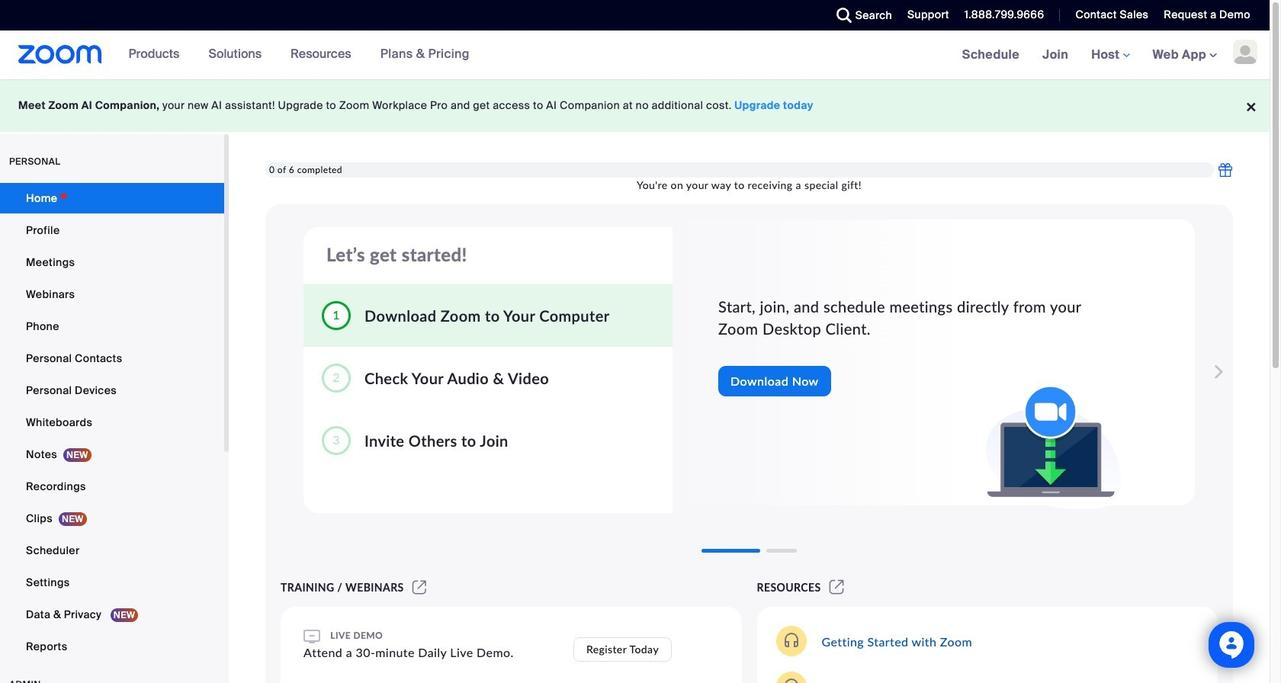Task type: locate. For each thing, give the bounding box(es) containing it.
next image
[[1207, 357, 1228, 388]]

footer
[[0, 79, 1270, 132]]

1 horizontal spatial window new image
[[827, 581, 847, 594]]

zoom logo image
[[18, 45, 102, 64]]

banner
[[0, 31, 1270, 80]]

window new image
[[410, 581, 429, 594], [827, 581, 847, 594]]

0 horizontal spatial window new image
[[410, 581, 429, 594]]

1 window new image from the left
[[410, 581, 429, 594]]



Task type: vqa. For each thing, say whether or not it's contained in the screenshot.
the Search Settings text field
no



Task type: describe. For each thing, give the bounding box(es) containing it.
personal menu menu
[[0, 183, 224, 664]]

2 window new image from the left
[[827, 581, 847, 594]]

profile picture image
[[1234, 40, 1258, 64]]

product information navigation
[[117, 31, 481, 79]]

meetings navigation
[[951, 31, 1270, 80]]



